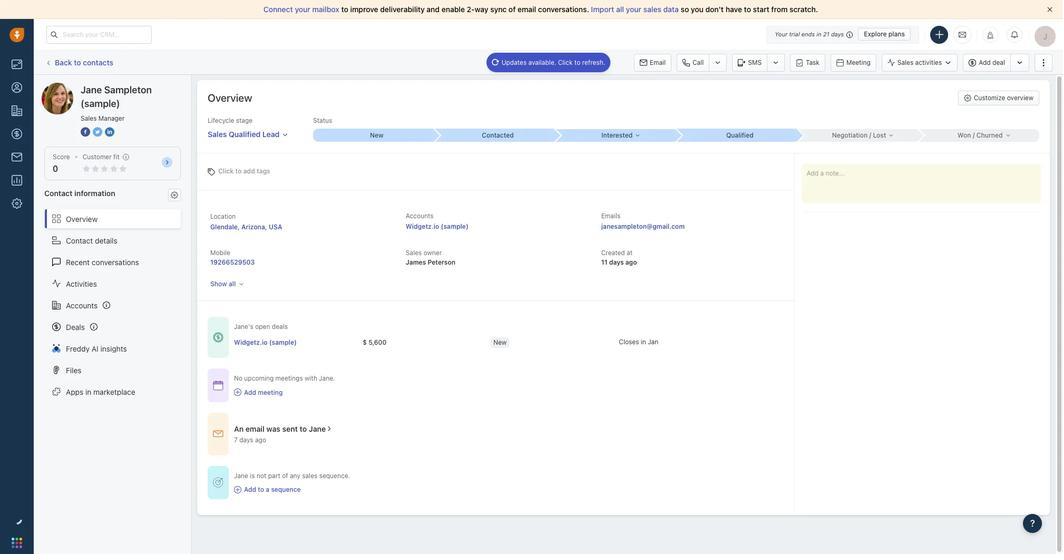 Task type: vqa. For each thing, say whether or not it's contained in the screenshot.
the Activities
yes



Task type: describe. For each thing, give the bounding box(es) containing it.
1 vertical spatial widgetz.io (sample) link
[[234, 338, 297, 347]]

contact details
[[66, 236, 117, 245]]

fit
[[113, 153, 120, 161]]

customer fit
[[83, 153, 120, 161]]

call
[[693, 58, 704, 66]]

don't
[[706, 5, 724, 14]]

details
[[95, 236, 117, 245]]

mng settings image
[[171, 191, 178, 199]]

owner
[[424, 249, 442, 257]]

1 horizontal spatial email
[[518, 5, 536, 14]]

accounts widgetz.io (sample)
[[406, 212, 469, 230]]

email button
[[634, 54, 672, 71]]

19266529503 link
[[210, 258, 255, 266]]

meeting
[[258, 388, 283, 396]]

add to a sequence link
[[234, 485, 350, 494]]

0 vertical spatial all
[[616, 5, 624, 14]]

jane for jane sampleton (sample)
[[63, 82, 79, 91]]

janesampleton@gmail.com link
[[601, 222, 685, 232]]

overview
[[1007, 94, 1034, 102]]

to right mailbox
[[341, 5, 348, 14]]

contact for contact details
[[66, 236, 93, 245]]

closes in jan
[[619, 338, 659, 346]]

open
[[255, 323, 270, 331]]

janesampleton@gmail.com
[[601, 223, 685, 230]]

mobile
[[210, 249, 230, 257]]

sales activities
[[898, 58, 942, 66]]

deals
[[66, 322, 85, 331]]

import all your sales data link
[[591, 5, 681, 14]]

0 vertical spatial in
[[817, 31, 822, 37]]

meetings
[[276, 375, 303, 382]]

customize overview
[[974, 94, 1034, 102]]

at
[[627, 249, 633, 257]]

conversations
[[92, 258, 139, 267]]

lead
[[263, 130, 280, 139]]

to right sent
[[300, 424, 307, 433]]

stage
[[236, 117, 253, 124]]

back to contacts link
[[44, 54, 114, 71]]

way
[[475, 5, 489, 14]]

facebook circled image
[[81, 127, 90, 138]]

explore
[[864, 30, 887, 38]]

$ 5,600
[[363, 338, 387, 346]]

location glendale, arizona, usa
[[210, 212, 282, 231]]

you
[[691, 5, 704, 14]]

jane.
[[319, 375, 335, 382]]

qualified link
[[676, 129, 798, 142]]

sync
[[490, 5, 507, 14]]

meeting
[[847, 58, 871, 66]]

(sample) for jane sampleton (sample) sales manager
[[81, 98, 120, 109]]

deal
[[993, 58, 1005, 66]]

part
[[268, 472, 280, 480]]

freddy
[[66, 344, 90, 353]]

accounts for accounts
[[66, 301, 98, 310]]

0 vertical spatial new
[[370, 131, 384, 139]]

sms
[[748, 58, 762, 66]]

ago inside created at 11 days ago
[[626, 258, 637, 266]]

add for add meeting
[[244, 388, 256, 396]]

your trial ends in 21 days
[[775, 31, 844, 37]]

what's new image
[[987, 31, 994, 39]]

connect your mailbox link
[[264, 5, 341, 14]]

deals
[[272, 323, 288, 331]]

0 vertical spatial of
[[509, 5, 516, 14]]

jane's
[[234, 323, 253, 331]]

/ for lost
[[870, 131, 872, 139]]

jan
[[648, 338, 659, 346]]

glendale,
[[210, 223, 240, 231]]

1 your from the left
[[295, 5, 311, 14]]

back to contacts
[[55, 58, 113, 67]]

1 vertical spatial click
[[218, 167, 234, 175]]

click to add tags
[[218, 167, 270, 175]]

glendale, arizona, usa link
[[210, 223, 282, 231]]

back
[[55, 58, 72, 67]]

add meeting link
[[234, 388, 335, 397]]

activities
[[66, 279, 97, 288]]

add
[[243, 167, 255, 175]]

not
[[257, 472, 266, 480]]

recent
[[66, 258, 90, 267]]

was
[[266, 424, 281, 433]]

1 vertical spatial all
[[229, 280, 236, 288]]

container_wx8msf4aqz5i3rn1 image right sent
[[326, 425, 333, 432]]

7
[[234, 436, 238, 444]]

improve
[[350, 5, 378, 14]]

1 horizontal spatial sales
[[644, 5, 662, 14]]

ai
[[92, 344, 98, 353]]

customize overview button
[[958, 91, 1040, 105]]

with
[[305, 375, 317, 382]]

jane sampleton (sample)
[[63, 82, 149, 91]]

is
[[250, 472, 255, 480]]

interested button
[[555, 129, 676, 142]]

to left the start
[[744, 5, 751, 14]]

sales inside the jane sampleton (sample) sales manager
[[81, 114, 97, 122]]

contacts
[[83, 58, 113, 67]]

conversations.
[[538, 5, 589, 14]]

import
[[591, 5, 614, 14]]

contact for contact information
[[44, 189, 73, 198]]

jane's open deals
[[234, 323, 288, 331]]

marketplace
[[93, 387, 135, 396]]

sales for sales owner james peterson
[[406, 249, 422, 257]]

manager
[[98, 114, 125, 122]]

deliverability
[[380, 5, 425, 14]]

scratch.
[[790, 5, 818, 14]]

available.
[[529, 58, 556, 66]]

5,600
[[369, 338, 387, 346]]

row containing closes in jan
[[234, 332, 747, 354]]

apps in marketplace
[[66, 387, 135, 396]]

and
[[427, 5, 440, 14]]

sales for sales activities
[[898, 58, 914, 66]]

sales qualified lead
[[208, 130, 280, 139]]

container_wx8msf4aqz5i3rn1 image left is
[[213, 477, 224, 488]]

linkedin circled image
[[105, 127, 114, 138]]



Task type: locate. For each thing, give the bounding box(es) containing it.
1 horizontal spatial new
[[494, 338, 507, 346]]

mobile 19266529503
[[210, 249, 255, 266]]

(sample) down deals
[[269, 338, 297, 346]]

1 vertical spatial email
[[246, 424, 265, 433]]

0 horizontal spatial container_wx8msf4aqz5i3rn1 image
[[213, 380, 224, 391]]

container_wx8msf4aqz5i3rn1 image left widgetz.io (sample)
[[213, 332, 224, 343]]

click right available.
[[558, 58, 573, 66]]

sales owner james peterson
[[406, 249, 456, 266]]

container_wx8msf4aqz5i3rn1 image left '7' in the bottom of the page
[[213, 429, 224, 439]]

your left mailbox
[[295, 5, 311, 14]]

add for add deal
[[979, 58, 991, 66]]

0 horizontal spatial overview
[[66, 214, 98, 223]]

0 vertical spatial sales
[[644, 5, 662, 14]]

1 vertical spatial overview
[[66, 214, 98, 223]]

1 vertical spatial in
[[641, 338, 646, 346]]

email
[[518, 5, 536, 14], [246, 424, 265, 433]]

(sample) up 'owner'
[[441, 223, 469, 230]]

in
[[817, 31, 822, 37], [641, 338, 646, 346], [85, 387, 91, 396]]

in for closes in jan
[[641, 338, 646, 346]]

1 vertical spatial days
[[609, 258, 624, 266]]

sampleton up manager
[[104, 84, 152, 95]]

days down created in the top of the page
[[609, 258, 624, 266]]

0 vertical spatial ago
[[626, 258, 637, 266]]

0 vertical spatial days
[[831, 31, 844, 37]]

0 vertical spatial add
[[979, 58, 991, 66]]

add deal
[[979, 58, 1005, 66]]

score 0
[[53, 153, 70, 174]]

customer
[[83, 153, 112, 161]]

connect your mailbox to improve deliverability and enable 2-way sync of email conversations. import all your sales data so you don't have to start from scratch.
[[264, 5, 818, 14]]

add down is
[[244, 486, 256, 494]]

widgetz.io (sample) link up 'owner'
[[406, 223, 469, 230]]

2 vertical spatial days
[[239, 436, 253, 444]]

sampleton for jane sampleton (sample)
[[81, 82, 117, 91]]

to right back
[[74, 58, 81, 67]]

Search your CRM... text field
[[46, 26, 152, 43]]

sales
[[898, 58, 914, 66], [81, 114, 97, 122], [208, 130, 227, 139], [406, 249, 422, 257]]

19266529503
[[210, 258, 255, 266]]

(sample) up manager
[[119, 82, 149, 91]]

0 horizontal spatial /
[[870, 131, 872, 139]]

0 horizontal spatial new
[[370, 131, 384, 139]]

2 / from the left
[[973, 131, 975, 139]]

lifecycle
[[208, 117, 234, 124]]

ago down at
[[626, 258, 637, 266]]

in left "jan" at the right bottom of page
[[641, 338, 646, 346]]

0 horizontal spatial of
[[282, 472, 288, 480]]

overview up lifecycle stage at top left
[[208, 92, 252, 104]]

0 vertical spatial container_wx8msf4aqz5i3rn1 image
[[213, 380, 224, 391]]

0 vertical spatial overview
[[208, 92, 252, 104]]

1 horizontal spatial /
[[973, 131, 975, 139]]

created at 11 days ago
[[601, 249, 637, 266]]

negotiation / lost button
[[798, 129, 919, 142]]

sampleton inside the jane sampleton (sample) sales manager
[[104, 84, 152, 95]]

arizona,
[[241, 223, 267, 231]]

send email image
[[959, 30, 966, 39]]

in right apps
[[85, 387, 91, 396]]

/ left lost
[[870, 131, 872, 139]]

(sample) for accounts widgetz.io (sample)
[[441, 223, 469, 230]]

add meeting
[[244, 388, 283, 396]]

0 horizontal spatial email
[[246, 424, 265, 433]]

1 horizontal spatial qualified
[[727, 131, 754, 139]]

contact
[[44, 189, 73, 198], [66, 236, 93, 245]]

container_wx8msf4aqz5i3rn1 image inside add meeting link
[[234, 389, 241, 396]]

sent
[[282, 424, 298, 433]]

overview up contact details at the top left
[[66, 214, 98, 223]]

lifecycle stage
[[208, 117, 253, 124]]

your right import
[[626, 5, 642, 14]]

sampleton for jane sampleton (sample) sales manager
[[104, 84, 152, 95]]

updates available. click to refresh. link
[[486, 52, 611, 72]]

days right '7' in the bottom of the page
[[239, 436, 253, 444]]

widgetz.io down jane's
[[234, 338, 268, 346]]

(sample) down jane sampleton (sample)
[[81, 98, 120, 109]]

explore plans link
[[858, 28, 911, 41]]

1 / from the left
[[870, 131, 872, 139]]

container_wx8msf4aqz5i3rn1 image down no
[[234, 389, 241, 396]]

emails janesampleton@gmail.com
[[601, 212, 685, 230]]

0 horizontal spatial accounts
[[66, 301, 98, 310]]

new
[[370, 131, 384, 139], [494, 338, 507, 346]]

sequence
[[271, 486, 301, 494]]

email right sync
[[518, 5, 536, 14]]

files
[[66, 366, 82, 375]]

jane for jane sampleton (sample) sales manager
[[81, 84, 102, 95]]

/ inside won / churned button
[[973, 131, 975, 139]]

0 vertical spatial contact
[[44, 189, 73, 198]]

in left 21
[[817, 31, 822, 37]]

1 vertical spatial new
[[494, 338, 507, 346]]

to left a
[[258, 486, 264, 494]]

ends
[[802, 31, 815, 37]]

1 horizontal spatial days
[[609, 258, 624, 266]]

1 horizontal spatial overview
[[208, 92, 252, 104]]

sales left activities
[[898, 58, 914, 66]]

0 vertical spatial click
[[558, 58, 573, 66]]

1 horizontal spatial widgetz.io (sample) link
[[406, 223, 469, 230]]

1 horizontal spatial container_wx8msf4aqz5i3rn1 image
[[234, 486, 241, 493]]

2 horizontal spatial in
[[817, 31, 822, 37]]

widgetz.io (sample)
[[234, 338, 297, 346]]

0 horizontal spatial in
[[85, 387, 91, 396]]

0 vertical spatial widgetz.io
[[406, 223, 439, 230]]

contact up recent
[[66, 236, 93, 245]]

to left add
[[235, 167, 242, 175]]

won / churned link
[[919, 129, 1040, 142]]

add inside button
[[979, 58, 991, 66]]

activities
[[916, 58, 942, 66]]

0 horizontal spatial widgetz.io (sample) link
[[234, 338, 297, 347]]

0 horizontal spatial days
[[239, 436, 253, 444]]

jane down contacts at the top left of page
[[81, 84, 102, 95]]

1 vertical spatial ago
[[255, 436, 266, 444]]

all
[[616, 5, 624, 14], [229, 280, 236, 288]]

upcoming
[[244, 375, 274, 382]]

row
[[234, 332, 747, 354]]

jane left is
[[234, 472, 248, 480]]

0 vertical spatial accounts
[[406, 212, 434, 220]]

peterson
[[428, 258, 456, 266]]

created
[[601, 249, 625, 257]]

0 horizontal spatial click
[[218, 167, 234, 175]]

0 horizontal spatial widgetz.io
[[234, 338, 268, 346]]

widgetz.io inside accounts widgetz.io (sample)
[[406, 223, 439, 230]]

1 horizontal spatial ago
[[626, 258, 637, 266]]

all right show
[[229, 280, 236, 288]]

insights
[[100, 344, 127, 353]]

(sample)
[[119, 82, 149, 91], [81, 98, 120, 109], [441, 223, 469, 230], [269, 338, 297, 346]]

enable
[[442, 5, 465, 14]]

your
[[775, 31, 788, 37]]

plans
[[889, 30, 905, 38]]

container_wx8msf4aqz5i3rn1 image inside add to a sequence link
[[234, 486, 241, 493]]

a
[[266, 486, 269, 494]]

interested
[[602, 131, 633, 139]]

trial
[[790, 31, 800, 37]]

in for apps in marketplace
[[85, 387, 91, 396]]

location
[[210, 212, 236, 220]]

days inside created at 11 days ago
[[609, 258, 624, 266]]

sales inside sales owner james peterson
[[406, 249, 422, 257]]

jane
[[63, 82, 79, 91], [81, 84, 102, 95], [309, 424, 326, 433], [234, 472, 248, 480]]

1 horizontal spatial all
[[616, 5, 624, 14]]

twitter circled image
[[93, 127, 102, 138]]

(sample) inside the jane sampleton (sample) sales manager
[[81, 98, 120, 109]]

sales down lifecycle
[[208, 130, 227, 139]]

0 horizontal spatial your
[[295, 5, 311, 14]]

negotiation / lost
[[832, 131, 886, 139]]

to left refresh.
[[575, 58, 581, 66]]

closes
[[619, 338, 639, 346]]

customize
[[974, 94, 1006, 102]]

1 vertical spatial of
[[282, 472, 288, 480]]

accounts up 'owner'
[[406, 212, 434, 220]]

from
[[772, 5, 788, 14]]

widgetz.io
[[406, 223, 439, 230], [234, 338, 268, 346]]

1 horizontal spatial your
[[626, 5, 642, 14]]

1 horizontal spatial accounts
[[406, 212, 434, 220]]

contact down the '0' button
[[44, 189, 73, 198]]

sales up james
[[406, 249, 422, 257]]

email
[[650, 58, 666, 66]]

recent conversations
[[66, 258, 139, 267]]

add left deal
[[979, 58, 991, 66]]

container_wx8msf4aqz5i3rn1 image left no
[[213, 380, 224, 391]]

interested link
[[555, 129, 676, 142]]

0 horizontal spatial ago
[[255, 436, 266, 444]]

score
[[53, 153, 70, 161]]

close image
[[1048, 7, 1053, 12]]

of left any
[[282, 472, 288, 480]]

2 vertical spatial in
[[85, 387, 91, 396]]

accounts for accounts widgetz.io (sample)
[[406, 212, 434, 220]]

1 vertical spatial widgetz.io
[[234, 338, 268, 346]]

sales for sales qualified lead
[[208, 130, 227, 139]]

sales left data
[[644, 5, 662, 14]]

container_wx8msf4aqz5i3rn1 image
[[213, 380, 224, 391], [234, 486, 241, 493]]

of
[[509, 5, 516, 14], [282, 472, 288, 480]]

/ for churned
[[973, 131, 975, 139]]

days right 21
[[831, 31, 844, 37]]

0 horizontal spatial all
[[229, 280, 236, 288]]

21
[[823, 31, 830, 37]]

new link
[[313, 129, 434, 142]]

contact information
[[44, 189, 115, 198]]

ago down an email was sent to jane
[[255, 436, 266, 444]]

/ right won
[[973, 131, 975, 139]]

0 vertical spatial email
[[518, 5, 536, 14]]

(sample) for jane sampleton (sample)
[[119, 82, 149, 91]]

click
[[558, 58, 573, 66], [218, 167, 234, 175]]

1 vertical spatial contact
[[66, 236, 93, 245]]

container_wx8msf4aqz5i3rn1 image left a
[[234, 486, 241, 493]]

jane for jane is not part of any sales sequence.
[[234, 472, 248, 480]]

won / churned
[[958, 131, 1003, 139]]

2 horizontal spatial days
[[831, 31, 844, 37]]

email up the 7 days ago
[[246, 424, 265, 433]]

jane right sent
[[309, 424, 326, 433]]

0 horizontal spatial qualified
[[229, 130, 261, 139]]

of right sync
[[509, 5, 516, 14]]

widgetz.io (sample) link down the open
[[234, 338, 297, 347]]

0 vertical spatial widgetz.io (sample) link
[[406, 223, 469, 230]]

emails
[[601, 212, 621, 220]]

connect
[[264, 5, 293, 14]]

container_wx8msf4aqz5i3rn1 image
[[213, 332, 224, 343], [234, 389, 241, 396], [326, 425, 333, 432], [213, 429, 224, 439], [213, 477, 224, 488]]

1 horizontal spatial of
[[509, 5, 516, 14]]

sales right any
[[302, 472, 318, 480]]

/ inside negotiation / lost "button"
[[870, 131, 872, 139]]

churned
[[977, 131, 1003, 139]]

contacted link
[[434, 129, 555, 142]]

add down "upcoming"
[[244, 388, 256, 396]]

so
[[681, 5, 689, 14]]

accounts inside accounts widgetz.io (sample)
[[406, 212, 434, 220]]

click left add
[[218, 167, 234, 175]]

add for add to a sequence
[[244, 486, 256, 494]]

1 vertical spatial add
[[244, 388, 256, 396]]

status
[[313, 117, 332, 124]]

your
[[295, 5, 311, 14], [626, 5, 642, 14]]

1 vertical spatial container_wx8msf4aqz5i3rn1 image
[[234, 486, 241, 493]]

all right import
[[616, 5, 624, 14]]

widgetz.io up 'owner'
[[406, 223, 439, 230]]

sequence.
[[319, 472, 350, 480]]

sampleton down contacts at the top left of page
[[81, 82, 117, 91]]

0 horizontal spatial sales
[[302, 472, 318, 480]]

1 horizontal spatial click
[[558, 58, 573, 66]]

have
[[726, 5, 742, 14]]

any
[[290, 472, 300, 480]]

(sample) inside accounts widgetz.io (sample)
[[441, 223, 469, 230]]

apps
[[66, 387, 83, 396]]

2 vertical spatial add
[[244, 486, 256, 494]]

1 vertical spatial sales
[[302, 472, 318, 480]]

freshworks switcher image
[[12, 538, 22, 548]]

accounts down activities
[[66, 301, 98, 310]]

2 your from the left
[[626, 5, 642, 14]]

call link
[[677, 54, 709, 71]]

1 horizontal spatial in
[[641, 338, 646, 346]]

jane inside the jane sampleton (sample) sales manager
[[81, 84, 102, 95]]

sales up facebook circled image on the left of page
[[81, 114, 97, 122]]

no upcoming meetings with jane.
[[234, 375, 335, 382]]

jane down back
[[63, 82, 79, 91]]

1 vertical spatial accounts
[[66, 301, 98, 310]]

1 horizontal spatial widgetz.io
[[406, 223, 439, 230]]

$
[[363, 338, 367, 346]]



